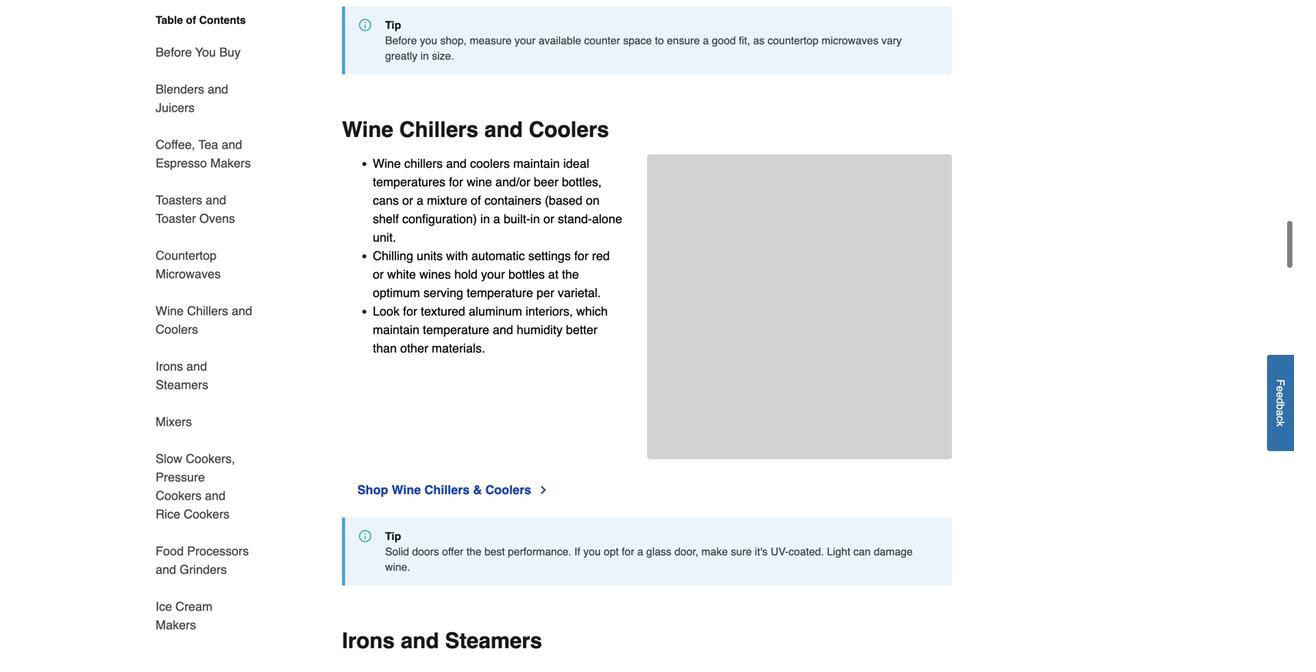 Task type: vqa. For each thing, say whether or not it's contained in the screenshot.
of to the top
yes



Task type: describe. For each thing, give the bounding box(es) containing it.
countertop microwaves
[[156, 248, 221, 281]]

to
[[655, 34, 664, 47]]

solid
[[385, 546, 409, 558]]

1 vertical spatial cookers
[[184, 507, 230, 522]]

offer
[[442, 546, 464, 558]]

best
[[485, 546, 505, 558]]

1 horizontal spatial in
[[480, 212, 490, 226]]

than
[[373, 341, 397, 356]]

and inside coffee, tea and espresso makers
[[222, 138, 242, 152]]

measure
[[470, 34, 512, 47]]

food processors and grinders
[[156, 544, 249, 577]]

doors
[[412, 546, 439, 558]]

ideal
[[563, 156, 589, 171]]

it's
[[755, 546, 768, 558]]

ice cream makers link
[[156, 589, 253, 644]]

your inside the "wine chillers and coolers maintain ideal temperatures for wine and/or beer bottles, cans or a mixture of containers (based on shelf configuration) in a built-in or stand-alone unit. chilling units with automatic settings for red or white wines hold your bottles at the optimum serving temperature per varietal. look for textured aluminum interiors, which maintain temperature and humidity better than other materials."
[[481, 267, 505, 282]]

better
[[566, 323, 598, 337]]

info image
[[359, 19, 371, 31]]

countertop microwaves link
[[156, 237, 253, 293]]

tip before you shop, measure your available counter space to ensure a good fit, as countertop microwaves vary greatly in size.
[[385, 19, 902, 62]]

materials.
[[432, 341, 485, 356]]

1 horizontal spatial maintain
[[513, 156, 560, 171]]

juicers
[[156, 101, 195, 115]]

interiors,
[[526, 304, 573, 319]]

processors
[[187, 544, 249, 559]]

0 vertical spatial chillers
[[399, 118, 478, 142]]

a tabletop wine chiller. image
[[647, 154, 952, 358]]

2 horizontal spatial in
[[530, 212, 540, 226]]

and inside blenders and juicers
[[208, 82, 228, 96]]

before inside the tip before you shop, measure your available counter space to ensure a good fit, as countertop microwaves vary greatly in size.
[[385, 34, 417, 47]]

the inside tip solid doors offer the best performance. if you opt for a glass door, make sure it's uv-coated. light can damage wine.
[[467, 546, 482, 558]]

c
[[1275, 416, 1287, 422]]

alone
[[592, 212, 622, 226]]

look
[[373, 304, 400, 319]]

0 vertical spatial temperature
[[467, 286, 533, 300]]

and inside irons and steamers
[[186, 359, 207, 374]]

coolers inside table of contents element
[[156, 322, 198, 337]]

automatic
[[471, 249, 525, 263]]

coolers
[[470, 156, 510, 171]]

if
[[574, 546, 580, 558]]

and up wine
[[446, 156, 467, 171]]

slow
[[156, 452, 182, 466]]

2 vertical spatial or
[[373, 267, 384, 282]]

performance.
[[508, 546, 571, 558]]

temperatures
[[373, 175, 445, 189]]

wine inside the "wine chillers and coolers maintain ideal temperatures for wine and/or beer bottles, cans or a mixture of containers (based on shelf configuration) in a built-in or stand-alone unit. chilling units with automatic settings for red or white wines hold your bottles at the optimum serving temperature per varietal. look for textured aluminum interiors, which maintain temperature and humidity better than other materials."
[[373, 156, 401, 171]]

light
[[827, 546, 850, 558]]

coffee, tea and espresso makers link
[[156, 126, 253, 182]]

white
[[387, 267, 416, 282]]

ice cream makers
[[156, 600, 212, 632]]

1 vertical spatial temperature
[[423, 323, 489, 337]]

&
[[473, 483, 482, 497]]

(based
[[545, 193, 582, 208]]

uv-
[[771, 546, 789, 558]]

2 vertical spatial coolers
[[485, 483, 531, 497]]

and inside slow cookers, pressure cookers and rice cookers
[[205, 489, 225, 503]]

toaster
[[156, 211, 196, 226]]

tip solid doors offer the best performance. if you opt for a glass door, make sure it's uv-coated. light can damage wine.
[[385, 530, 913, 573]]

can
[[853, 546, 871, 558]]

wines
[[419, 267, 451, 282]]

settings
[[528, 249, 571, 263]]

slow cookers, pressure cookers and rice cookers link
[[156, 441, 253, 533]]

b
[[1275, 404, 1287, 410]]

table of contents element
[[137, 12, 253, 652]]

humidity
[[517, 323, 563, 337]]

food
[[156, 544, 184, 559]]

of inside the "wine chillers and coolers maintain ideal temperatures for wine and/or beer bottles, cans or a mixture of containers (based on shelf configuration) in a built-in or stand-alone unit. chilling units with automatic settings for red or white wines hold your bottles at the optimum serving temperature per varietal. look for textured aluminum interiors, which maintain temperature and humidity better than other materials."
[[471, 193, 481, 208]]

units
[[417, 249, 443, 263]]

f
[[1275, 380, 1287, 386]]

other
[[400, 341, 428, 356]]

0 vertical spatial coolers
[[529, 118, 609, 142]]

and inside food processors and grinders
[[156, 563, 176, 577]]

toasters and toaster ovens
[[156, 193, 235, 226]]

tip for tip solid doors offer the best performance. if you opt for a glass door, make sure it's uv-coated. light can damage wine.
[[385, 530, 401, 543]]

chillers
[[404, 156, 443, 171]]

ovens
[[199, 211, 235, 226]]

2 horizontal spatial or
[[543, 212, 554, 226]]

bottles
[[508, 267, 545, 282]]

wine chillers and coolers inside table of contents element
[[156, 304, 252, 337]]

for up mixture
[[449, 175, 463, 189]]

1 vertical spatial maintain
[[373, 323, 419, 337]]

a down temperatures
[[417, 193, 424, 208]]

blenders and juicers
[[156, 82, 228, 115]]

tip for tip before you shop, measure your available counter space to ensure a good fit, as countertop microwaves vary greatly in size.
[[385, 19, 401, 31]]

the inside the "wine chillers and coolers maintain ideal temperatures for wine and/or beer bottles, cans or a mixture of containers (based on shelf configuration) in a built-in or stand-alone unit. chilling units with automatic settings for red or white wines hold your bottles at the optimum serving temperature per varietal. look for textured aluminum interiors, which maintain temperature and humidity better than other materials."
[[562, 267, 579, 282]]

mixture
[[427, 193, 467, 208]]

f e e d b a c k
[[1275, 380, 1287, 427]]

good
[[712, 34, 736, 47]]

shop wine chillers & coolers
[[357, 483, 531, 497]]

shelf
[[373, 212, 399, 226]]

at
[[548, 267, 559, 282]]

before you buy
[[156, 45, 241, 59]]

you inside the tip before you shop, measure your available counter space to ensure a good fit, as countertop microwaves vary greatly in size.
[[420, 34, 437, 47]]

unit.
[[373, 230, 396, 245]]

mixers link
[[156, 404, 192, 441]]

a inside the tip before you shop, measure your available counter space to ensure a good fit, as countertop microwaves vary greatly in size.
[[703, 34, 709, 47]]

contents
[[199, 14, 246, 26]]

and down aluminum
[[493, 323, 513, 337]]

coffee,
[[156, 138, 195, 152]]

chillers inside table of contents element
[[187, 304, 228, 318]]

tea
[[198, 138, 218, 152]]

vary
[[882, 34, 902, 47]]

before inside table of contents element
[[156, 45, 192, 59]]

coffee, tea and espresso makers
[[156, 138, 251, 170]]

stand-
[[558, 212, 592, 226]]

hold
[[454, 267, 478, 282]]



Task type: locate. For each thing, give the bounding box(es) containing it.
cookers up processors
[[184, 507, 230, 522]]

1 vertical spatial or
[[543, 212, 554, 226]]

tip inside tip solid doors offer the best performance. if you opt for a glass door, make sure it's uv-coated. light can damage wine.
[[385, 530, 401, 543]]

for left red
[[574, 249, 589, 263]]

0 vertical spatial cookers
[[156, 489, 202, 503]]

tip inside the tip before you shop, measure your available counter space to ensure a good fit, as countertop microwaves vary greatly in size.
[[385, 19, 401, 31]]

beer
[[534, 175, 559, 189]]

space
[[623, 34, 652, 47]]

cookers,
[[186, 452, 235, 466]]

opt
[[604, 546, 619, 558]]

countertop
[[156, 248, 217, 263]]

steamers
[[156, 378, 208, 392]]

1 vertical spatial your
[[481, 267, 505, 282]]

0 vertical spatial wine chillers and coolers
[[342, 118, 609, 142]]

shop,
[[440, 34, 467, 47]]

counter
[[584, 34, 620, 47]]

damage
[[874, 546, 913, 558]]

1 horizontal spatial or
[[402, 193, 413, 208]]

you inside tip solid doors offer the best performance. if you opt for a glass door, make sure it's uv-coated. light can damage wine.
[[583, 546, 601, 558]]

varietal.
[[558, 286, 601, 300]]

wine inside table of contents element
[[156, 304, 184, 318]]

maintain down 'look'
[[373, 323, 419, 337]]

red
[[592, 249, 610, 263]]

and down cookers,
[[205, 489, 225, 503]]

the
[[562, 267, 579, 282], [467, 546, 482, 558]]

0 horizontal spatial before
[[156, 45, 192, 59]]

toasters and toaster ovens link
[[156, 182, 253, 237]]

with
[[446, 249, 468, 263]]

aluminum
[[469, 304, 522, 319]]

0 horizontal spatial makers
[[156, 618, 196, 632]]

toasters
[[156, 193, 202, 207]]

tip up solid
[[385, 530, 401, 543]]

sure
[[731, 546, 752, 558]]

in left built-
[[480, 212, 490, 226]]

microwaves
[[822, 34, 879, 47]]

1 vertical spatial wine chillers and coolers
[[156, 304, 252, 337]]

in down the containers
[[530, 212, 540, 226]]

1 horizontal spatial before
[[385, 34, 417, 47]]

coolers right &
[[485, 483, 531, 497]]

1 vertical spatial of
[[471, 193, 481, 208]]

0 horizontal spatial you
[[420, 34, 437, 47]]

makers inside ice cream makers
[[156, 618, 196, 632]]

wine chillers and coolers down microwaves
[[156, 304, 252, 337]]

a inside tip solid doors offer the best performance. if you opt for a glass door, make sure it's uv-coated. light can damage wine.
[[637, 546, 643, 558]]

countertop
[[768, 34, 819, 47]]

1 vertical spatial tip
[[385, 530, 401, 543]]

for right opt
[[622, 546, 634, 558]]

and/or
[[495, 175, 530, 189]]

wine chillers and coolers up coolers
[[342, 118, 609, 142]]

1 horizontal spatial of
[[471, 193, 481, 208]]

coolers up irons
[[156, 322, 198, 337]]

serving
[[424, 286, 463, 300]]

or left white
[[373, 267, 384, 282]]

chilling
[[373, 249, 413, 263]]

0 horizontal spatial the
[[467, 546, 482, 558]]

greatly
[[385, 50, 418, 62]]

0 vertical spatial you
[[420, 34, 437, 47]]

food processors and grinders link
[[156, 533, 253, 589]]

of down wine
[[471, 193, 481, 208]]

your
[[515, 34, 536, 47], [481, 267, 505, 282]]

1 horizontal spatial makers
[[210, 156, 251, 170]]

chillers up chillers
[[399, 118, 478, 142]]

k
[[1275, 422, 1287, 427]]

for down the "optimum" at the left
[[403, 304, 417, 319]]

table
[[156, 14, 183, 26]]

and down food
[[156, 563, 176, 577]]

f e e d b a c k button
[[1267, 355, 1294, 452]]

your right measure
[[515, 34, 536, 47]]

irons
[[156, 359, 183, 374]]

e up d
[[1275, 386, 1287, 392]]

irons and steamers link
[[156, 348, 253, 404]]

1 horizontal spatial you
[[583, 546, 601, 558]]

0 vertical spatial the
[[562, 267, 579, 282]]

d
[[1275, 398, 1287, 404]]

a up "k"
[[1275, 410, 1287, 416]]

0 horizontal spatial maintain
[[373, 323, 419, 337]]

0 vertical spatial or
[[402, 193, 413, 208]]

before up greatly
[[385, 34, 417, 47]]

temperature up materials.
[[423, 323, 489, 337]]

your inside the tip before you shop, measure your available counter space to ensure a good fit, as countertop microwaves vary greatly in size.
[[515, 34, 536, 47]]

or down temperatures
[[402, 193, 413, 208]]

wine
[[342, 118, 393, 142], [373, 156, 401, 171], [156, 304, 184, 318], [392, 483, 421, 497]]

wine.
[[385, 561, 410, 573]]

chillers left &
[[424, 483, 470, 497]]

1 e from the top
[[1275, 386, 1287, 392]]

0 vertical spatial your
[[515, 34, 536, 47]]

and right tea
[[222, 138, 242, 152]]

wine chillers and coolers link
[[156, 293, 253, 348]]

0 horizontal spatial or
[[373, 267, 384, 282]]

or
[[402, 193, 413, 208], [543, 212, 554, 226], [373, 267, 384, 282]]

grinders
[[180, 563, 227, 577]]

tip right info icon
[[385, 19, 401, 31]]

in inside the tip before you shop, measure your available counter space to ensure a good fit, as countertop microwaves vary greatly in size.
[[421, 50, 429, 62]]

1 vertical spatial you
[[583, 546, 601, 558]]

2 e from the top
[[1275, 392, 1287, 398]]

cream
[[175, 600, 212, 614]]

a
[[703, 34, 709, 47], [417, 193, 424, 208], [493, 212, 500, 226], [1275, 410, 1287, 416], [637, 546, 643, 558]]

or down (based
[[543, 212, 554, 226]]

and down countertop microwaves link
[[232, 304, 252, 318]]

for inside tip solid doors offer the best performance. if you opt for a glass door, make sure it's uv-coated. light can damage wine.
[[622, 546, 634, 558]]

in left size.
[[421, 50, 429, 62]]

microwaves
[[156, 267, 221, 281]]

mixers
[[156, 415, 192, 429]]

0 horizontal spatial wine chillers and coolers
[[156, 304, 252, 337]]

configuration)
[[402, 212, 477, 226]]

size.
[[432, 50, 454, 62]]

of right table
[[186, 14, 196, 26]]

you
[[420, 34, 437, 47], [583, 546, 601, 558]]

table of contents
[[156, 14, 246, 26]]

wine chillers and coolers maintain ideal temperatures for wine and/or beer bottles, cans or a mixture of containers (based on shelf configuration) in a built-in or stand-alone unit. chilling units with automatic settings for red or white wines hold your bottles at the optimum serving temperature per varietal. look for textured aluminum interiors, which maintain temperature and humidity better than other materials.
[[373, 156, 622, 356]]

ice
[[156, 600, 172, 614]]

temperature up aluminum
[[467, 286, 533, 300]]

a left the good
[[703, 34, 709, 47]]

as
[[753, 34, 765, 47]]

the right at
[[562, 267, 579, 282]]

irons and steamers
[[156, 359, 208, 392]]

before left "you"
[[156, 45, 192, 59]]

and up ovens
[[206, 193, 226, 207]]

0 horizontal spatial your
[[481, 267, 505, 282]]

coolers
[[529, 118, 609, 142], [156, 322, 198, 337], [485, 483, 531, 497]]

makers down the ice at the left bottom of page
[[156, 618, 196, 632]]

a inside button
[[1275, 410, 1287, 416]]

make
[[702, 546, 728, 558]]

and up coolers
[[484, 118, 523, 142]]

cans
[[373, 193, 399, 208]]

wine chillers and coolers
[[342, 118, 609, 142], [156, 304, 252, 337]]

maintain
[[513, 156, 560, 171], [373, 323, 419, 337]]

chillers down microwaves
[[187, 304, 228, 318]]

1 vertical spatial chillers
[[187, 304, 228, 318]]

you up size.
[[420, 34, 437, 47]]

fit,
[[739, 34, 750, 47]]

and right blenders
[[208, 82, 228, 96]]

optimum
[[373, 286, 420, 300]]

and up "steamers"
[[186, 359, 207, 374]]

your down "automatic"
[[481, 267, 505, 282]]

2 vertical spatial chillers
[[424, 483, 470, 497]]

2 tip from the top
[[385, 530, 401, 543]]

rice
[[156, 507, 180, 522]]

containers
[[485, 193, 541, 208]]

coolers up ideal
[[529, 118, 609, 142]]

0 horizontal spatial of
[[186, 14, 196, 26]]

1 horizontal spatial the
[[562, 267, 579, 282]]

of
[[186, 14, 196, 26], [471, 193, 481, 208]]

1 vertical spatial makers
[[156, 618, 196, 632]]

1 horizontal spatial your
[[515, 34, 536, 47]]

door,
[[675, 546, 699, 558]]

cookers
[[156, 489, 202, 503], [184, 507, 230, 522]]

blenders
[[156, 82, 204, 96]]

coated.
[[789, 546, 824, 558]]

textured
[[421, 304, 465, 319]]

chevron right image
[[537, 484, 550, 496]]

you right 'if'
[[583, 546, 601, 558]]

info image
[[359, 530, 371, 543]]

0 vertical spatial tip
[[385, 19, 401, 31]]

a left glass
[[637, 546, 643, 558]]

makers inside coffee, tea and espresso makers
[[210, 156, 251, 170]]

shop
[[357, 483, 388, 497]]

maintain up beer on the left top of the page
[[513, 156, 560, 171]]

e
[[1275, 386, 1287, 392], [1275, 392, 1287, 398]]

espresso
[[156, 156, 207, 170]]

shop wine chillers & coolers link
[[357, 481, 550, 500]]

1 horizontal spatial wine chillers and coolers
[[342, 118, 609, 142]]

1 vertical spatial the
[[467, 546, 482, 558]]

0 horizontal spatial in
[[421, 50, 429, 62]]

the left best
[[467, 546, 482, 558]]

1 vertical spatial coolers
[[156, 322, 198, 337]]

e up b
[[1275, 392, 1287, 398]]

0 vertical spatial of
[[186, 14, 196, 26]]

and inside toasters and toaster ovens
[[206, 193, 226, 207]]

makers down tea
[[210, 156, 251, 170]]

a left built-
[[493, 212, 500, 226]]

ensure
[[667, 34, 700, 47]]

slow cookers, pressure cookers and rice cookers
[[156, 452, 235, 522]]

0 vertical spatial makers
[[210, 156, 251, 170]]

1 tip from the top
[[385, 19, 401, 31]]

cookers down pressure
[[156, 489, 202, 503]]

0 vertical spatial maintain
[[513, 156, 560, 171]]

blenders and juicers link
[[156, 71, 253, 126]]



